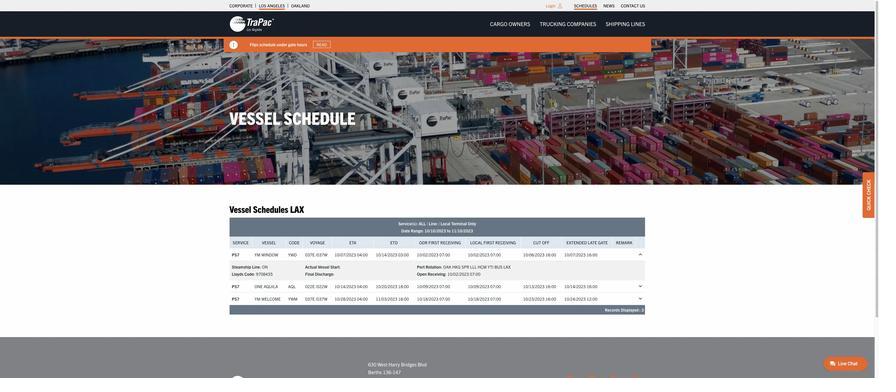 Task type: vqa. For each thing, say whether or not it's contained in the screenshot.


Task type: describe. For each thing, give the bounding box(es) containing it.
trucking companies
[[540, 21, 597, 27]]

hours
[[297, 42, 307, 47]]

eta
[[350, 241, 357, 246]]

3
[[642, 308, 644, 313]]

10/14/2023 for 10/14/2023 04:00
[[335, 284, 356, 290]]

12:00
[[587, 297, 598, 302]]

west
[[378, 362, 388, 368]]

bus
[[495, 265, 503, 270]]

10/24/2023
[[565, 297, 586, 302]]

: down line
[[254, 272, 255, 277]]

under
[[277, 42, 287, 47]]

blvd
[[418, 362, 427, 368]]

10/28/2023 04:00
[[335, 297, 368, 302]]

start
[[331, 265, 340, 270]]

ps7 for ym window
[[232, 253, 239, 258]]

ym for ym welcome
[[255, 297, 261, 302]]

04:00 for 10/07/2023 04:00
[[357, 253, 368, 258]]

10/23/2023
[[523, 297, 545, 302]]

037e    /037w for 10/07/2023 04:00
[[305, 253, 328, 258]]

steamship line : on lloyds code : 9708435
[[232, 265, 273, 277]]

companies
[[567, 21, 597, 27]]

oakland
[[291, 3, 310, 8]]

1 10/09/2023 from the left
[[417, 284, 439, 290]]

ym for ym window
[[255, 253, 261, 258]]

welcome
[[261, 297, 281, 302]]

630
[[368, 362, 377, 368]]

footer containing 630 west harry bridges blvd
[[0, 338, 875, 379]]

10/07/2023 16:00
[[565, 253, 598, 258]]

vessel inside actual vessel start : final discharge :
[[318, 265, 330, 270]]

10/14/2023 for 10/14/2023 16:00
[[565, 284, 586, 290]]

read for flips schedule under gate hours
[[317, 42, 327, 47]]

/022w
[[316, 284, 328, 290]]

solid image
[[230, 41, 238, 49]]

receiving inside port rotation : oak hkg spr lll hcm yti bus lax open receiving : 10/02/2023 07:00
[[428, 272, 446, 277]]

shipping lines link
[[601, 18, 650, 30]]

: down the 10/07/2023 04:00
[[340, 265, 341, 270]]

: left on
[[260, 265, 261, 270]]

07:00 inside port rotation : oak hkg spr lll hcm yti bus lax open receiving : 10/02/2023 07:00
[[470, 272, 481, 277]]

10/20/2023
[[376, 284, 397, 290]]

18:00 for 10/20/2023 18:00
[[398, 284, 409, 290]]

bridges
[[401, 362, 417, 368]]

login
[[546, 3, 556, 8]]

hcm
[[478, 265, 487, 270]]

vessel schedules lax
[[230, 204, 304, 215]]

quick check link
[[863, 173, 875, 218]]

10/02/2023 inside port rotation : oak hkg spr lll hcm yti bus lax open receiving : 10/02/2023 07:00
[[448, 272, 469, 277]]

cargo owners link
[[486, 18, 535, 30]]

records displayed : 3
[[605, 308, 644, 313]]

lfd
[[272, 42, 280, 47]]

: left oak
[[441, 265, 443, 270]]

vessel for vessel schedule
[[230, 107, 280, 129]]

yti
[[488, 265, 494, 270]]

los
[[259, 3, 266, 8]]

schedules link
[[574, 1, 597, 10]]

demurrage
[[284, 42, 304, 47]]

vessel for vessel
[[262, 241, 276, 246]]

corporate
[[230, 3, 253, 8]]

0 vertical spatial lax
[[290, 204, 304, 215]]

11/10/2023
[[452, 229, 473, 234]]

2 10/18/2023 from the left
[[468, 297, 490, 302]]

check
[[866, 180, 872, 195]]

flips
[[250, 42, 258, 47]]

2 10/02/2023 07:00 from the left
[[468, 253, 501, 258]]

: down start
[[333, 272, 335, 277]]

037e for ywd
[[305, 253, 315, 258]]

one aquila
[[255, 284, 278, 290]]

10/14/2023 03:00
[[376, 253, 409, 258]]

vessel for vessel schedules lax
[[230, 204, 251, 215]]

off
[[542, 241, 550, 246]]

menu bar containing schedules
[[571, 1, 649, 10]]

lll
[[470, 265, 477, 270]]

10/24/2023 12:00
[[565, 297, 598, 302]]

037e for ywm
[[305, 297, 315, 302]]

cargo owners
[[490, 21, 531, 27]]

los angeles link
[[259, 1, 285, 10]]

lax inside port rotation : oak hkg spr lll hcm yti bus lax open receiving : 10/02/2023 07:00
[[504, 265, 511, 270]]

news
[[604, 3, 615, 8]]

1 horizontal spatial code
[[289, 241, 300, 246]]

remark
[[616, 241, 633, 246]]

0 horizontal spatial schedules
[[253, 204, 288, 215]]

login link
[[546, 3, 556, 8]]

read link for flips schedule under gate hours
[[313, 41, 331, 48]]

2 10/09/2023 07:00 from the left
[[468, 284, 501, 290]]

cut off
[[533, 241, 550, 246]]

16:00 for 10/14/2023 16:00
[[587, 284, 598, 290]]

022e    /022w
[[305, 284, 328, 290]]

window
[[261, 253, 278, 258]]

schedule
[[284, 107, 356, 129]]

oakland link
[[291, 1, 310, 10]]

odr
[[419, 241, 428, 246]]

: left 3
[[640, 308, 641, 313]]

spr
[[462, 265, 469, 270]]

contact
[[621, 3, 639, 8]]

10/14/2023 16:00
[[565, 284, 598, 290]]

records
[[605, 308, 620, 313]]

10/07/2023 for 10/07/2023 04:00
[[335, 253, 356, 258]]

los angeles image for banner containing cargo owners
[[230, 16, 274, 32]]

receiving for odr first receiving
[[441, 241, 461, 246]]

16:00 for 10/23/2023 16:00
[[546, 297, 557, 302]]

03:00
[[398, 253, 409, 258]]

to
[[447, 229, 451, 234]]

terminal
[[452, 222, 467, 227]]

ym window
[[255, 253, 278, 258]]

136-
[[383, 370, 393, 376]]

late
[[588, 241, 597, 246]]

2 10/18/2023 07:00 from the left
[[468, 297, 501, 302]]

1 | from the left
[[427, 222, 428, 227]]

open
[[417, 272, 427, 277]]

10/02/2023 down odr
[[417, 253, 439, 258]]

147
[[393, 370, 401, 376]]

line
[[252, 265, 260, 270]]

contact us
[[621, 3, 646, 8]]

on
[[262, 265, 268, 270]]

angeles
[[267, 3, 285, 8]]

&
[[280, 42, 283, 47]]



Task type: locate. For each thing, give the bounding box(es) containing it.
ym
[[255, 253, 261, 258], [255, 297, 261, 302]]

2 037e from the top
[[305, 297, 315, 302]]

037e down 022e
[[305, 297, 315, 302]]

ps7
[[232, 253, 239, 258], [232, 284, 239, 290], [232, 297, 239, 302]]

2 vertical spatial 04:00
[[357, 297, 368, 302]]

ps7 for one aquila
[[232, 284, 239, 290]]

0 horizontal spatial 10/07/2023
[[335, 253, 356, 258]]

service(s): all | line: | local terminal only date range: 10/10/2023 to 11/10/2023
[[399, 222, 476, 234]]

10/09/2023 down open
[[417, 284, 439, 290]]

1 10/18/2023 from the left
[[417, 297, 439, 302]]

ywd
[[288, 253, 297, 258]]

1 horizontal spatial 10/07/2023
[[565, 253, 586, 258]]

shipping lines
[[606, 21, 646, 27]]

10/02/2023 down hkg on the bottom right
[[448, 272, 469, 277]]

10/14/2023 up 10/28/2023
[[335, 284, 356, 290]]

hkg
[[452, 265, 461, 270]]

1 ym from the top
[[255, 253, 261, 258]]

:
[[260, 265, 261, 270], [340, 265, 341, 270], [441, 265, 443, 270], [254, 272, 255, 277], [333, 272, 335, 277], [446, 272, 447, 277], [640, 308, 641, 313]]

gate
[[598, 241, 608, 246]]

1 vertical spatial los angeles image
[[230, 376, 274, 379]]

2 10/07/2023 from the left
[[565, 253, 586, 258]]

16:00 for 10/13/2023 16:00
[[546, 284, 557, 290]]

/037w down voyage
[[316, 253, 328, 258]]

1 horizontal spatial 10/09/2023
[[468, 284, 490, 290]]

schedules
[[574, 3, 597, 8], [253, 204, 288, 215]]

ywm
[[288, 297, 298, 302]]

0 vertical spatial 037e    /037w
[[305, 253, 328, 258]]

1 10/02/2023 07:00 from the left
[[417, 253, 450, 258]]

first up yti
[[484, 241, 495, 246]]

aquila
[[264, 284, 278, 290]]

1 los angeles image from the top
[[230, 16, 274, 32]]

0 horizontal spatial |
[[427, 222, 428, 227]]

0 horizontal spatial 10/02/2023 07:00
[[417, 253, 450, 258]]

/037w down /022w
[[316, 297, 328, 302]]

read link
[[310, 41, 328, 48], [313, 41, 331, 48]]

| right all
[[427, 222, 428, 227]]

10/09/2023 07:00 down open
[[417, 284, 450, 290]]

vessel
[[230, 107, 280, 129], [230, 204, 251, 215], [262, 241, 276, 246], [318, 265, 330, 270]]

receiving
[[441, 241, 461, 246], [496, 241, 516, 246], [428, 272, 446, 277]]

1 horizontal spatial 10/09/2023 07:00
[[468, 284, 501, 290]]

04:00 for 10/28/2023 04:00
[[357, 297, 368, 302]]

first right odr
[[429, 241, 440, 246]]

10/18/2023
[[417, 297, 439, 302], [468, 297, 490, 302]]

1 vertical spatial menu bar
[[486, 18, 650, 30]]

10/07/2023 for 10/07/2023 16:00
[[565, 253, 586, 258]]

10/28/2023
[[335, 297, 356, 302]]

0 horizontal spatial 10/14/2023
[[335, 284, 356, 290]]

trucking companies link
[[535, 18, 601, 30]]

local inside the "service(s): all | line: | local terminal only date range: 10/10/2023 to 11/10/2023"
[[441, 222, 451, 227]]

16:00 down 10/13/2023 16:00
[[546, 297, 557, 302]]

light image
[[558, 4, 563, 8]]

/037w for 10/28/2023 04:00
[[316, 297, 328, 302]]

2 ps7 from the top
[[232, 284, 239, 290]]

code up ywd
[[289, 241, 300, 246]]

actual
[[305, 265, 317, 270]]

code inside steamship line : on lloyds code : 9708435
[[245, 272, 254, 277]]

menu bar containing cargo owners
[[486, 18, 650, 30]]

1 vertical spatial schedules
[[253, 204, 288, 215]]

0 vertical spatial local
[[441, 222, 451, 227]]

receiving down to at the right
[[441, 241, 461, 246]]

10/02/2023 07:00
[[417, 253, 450, 258], [468, 253, 501, 258]]

1 vertical spatial /037w
[[316, 297, 328, 302]]

0 horizontal spatial 10/18/2023
[[417, 297, 439, 302]]

0 vertical spatial schedules
[[574, 3, 597, 8]]

1 04:00 from the top
[[357, 253, 368, 258]]

ps7 for ym welcome
[[232, 297, 239, 302]]

contact us link
[[621, 1, 646, 10]]

10/14/2023 for 10/14/2023 03:00
[[376, 253, 397, 258]]

footer
[[0, 338, 875, 379]]

read link for trapac.com lfd & demurrage
[[310, 41, 328, 48]]

| right 'line:'
[[439, 222, 440, 227]]

022e
[[305, 284, 315, 290]]

0 horizontal spatial lax
[[290, 204, 304, 215]]

1 037e from the top
[[305, 253, 315, 258]]

11/03/2023 18:00
[[376, 297, 409, 302]]

1 horizontal spatial schedules
[[574, 3, 597, 8]]

0 horizontal spatial local
[[441, 222, 451, 227]]

0 vertical spatial 18:00
[[398, 284, 409, 290]]

cargo
[[490, 21, 508, 27]]

read
[[314, 42, 324, 47], [317, 42, 327, 47]]

1 10/09/2023 07:00 from the left
[[417, 284, 450, 290]]

local up to at the right
[[441, 222, 451, 227]]

0 vertical spatial menu bar
[[571, 1, 649, 10]]

2 037e    /037w from the top
[[305, 297, 328, 302]]

1 vertical spatial local
[[471, 241, 483, 246]]

10/07/2023 down 'eta'
[[335, 253, 356, 258]]

los angeles image inside footer
[[230, 376, 274, 379]]

10/07/2023 down extended
[[565, 253, 586, 258]]

1 horizontal spatial 10/18/2023
[[468, 297, 490, 302]]

16:00
[[546, 253, 557, 258], [587, 253, 598, 258], [546, 284, 557, 290], [587, 284, 598, 290], [546, 297, 557, 302]]

port rotation : oak hkg spr lll hcm yti bus lax open receiving : 10/02/2023 07:00
[[417, 265, 511, 277]]

11/03/2023
[[376, 297, 397, 302]]

1 ps7 from the top
[[232, 253, 239, 258]]

los angeles image for footer containing 630 west harry bridges blvd
[[230, 376, 274, 379]]

odr first receiving
[[419, 241, 461, 246]]

0 horizontal spatial code
[[245, 272, 254, 277]]

schedule
[[259, 42, 276, 47]]

rotation
[[426, 265, 441, 270]]

037e
[[305, 253, 315, 258], [305, 297, 315, 302]]

etd
[[390, 241, 398, 246]]

0 horizontal spatial first
[[429, 241, 440, 246]]

ym down one
[[255, 297, 261, 302]]

menu bar up shipping
[[571, 1, 649, 10]]

1 10/18/2023 07:00 from the left
[[417, 297, 450, 302]]

16:00 up 10/23/2023 16:00
[[546, 284, 557, 290]]

banner containing cargo owners
[[0, 11, 880, 52]]

0 vertical spatial ym
[[255, 253, 261, 258]]

2 horizontal spatial 10/14/2023
[[565, 284, 586, 290]]

steamship
[[232, 265, 251, 270]]

shipping
[[606, 21, 630, 27]]

0 vertical spatial 04:00
[[357, 253, 368, 258]]

/037w for 10/07/2023 04:00
[[316, 253, 328, 258]]

2 read link from the left
[[313, 41, 331, 48]]

displayed
[[621, 308, 639, 313]]

10/13/2023
[[523, 284, 545, 290]]

16:00 for 10/07/2023 16:00
[[587, 253, 598, 258]]

0 vertical spatial ps7
[[232, 253, 239, 258]]

all
[[419, 222, 426, 227]]

lloyds
[[232, 272, 244, 277]]

2 ym from the top
[[255, 297, 261, 302]]

2 vertical spatial ps7
[[232, 297, 239, 302]]

037e    /037w for 10/28/2023 04:00
[[305, 297, 328, 302]]

1 horizontal spatial |
[[439, 222, 440, 227]]

10/09/2023 07:00 down hcm
[[468, 284, 501, 290]]

10/09/2023 07:00
[[417, 284, 450, 290], [468, 284, 501, 290]]

10/07/2023 04:00
[[335, 253, 368, 258]]

voyage
[[310, 241, 325, 246]]

extended
[[567, 241, 587, 246]]

037e    /037w down 022e    /022w
[[305, 297, 328, 302]]

1 vertical spatial code
[[245, 272, 254, 277]]

2 18:00 from the top
[[398, 297, 409, 302]]

16:00 up 12:00
[[587, 284, 598, 290]]

0 horizontal spatial 10/18/2023 07:00
[[417, 297, 450, 302]]

receiving up bus
[[496, 241, 516, 246]]

1 vertical spatial ym
[[255, 297, 261, 302]]

10/14/2023
[[376, 253, 397, 258], [335, 284, 356, 290], [565, 284, 586, 290]]

10/02/2023 07:00 up 'rotation'
[[417, 253, 450, 258]]

menu bar
[[571, 1, 649, 10], [486, 18, 650, 30]]

18:00 down 10/20/2023 18:00
[[398, 297, 409, 302]]

18:00 for 11/03/2023 18:00
[[398, 297, 409, 302]]

news link
[[604, 1, 615, 10]]

1 vertical spatial 18:00
[[398, 297, 409, 302]]

2 los angeles image from the top
[[230, 376, 274, 379]]

2 | from the left
[[439, 222, 440, 227]]

10/14/2023 up 10/24/2023
[[565, 284, 586, 290]]

10/02/2023 07:00 up hcm
[[468, 253, 501, 258]]

date
[[402, 229, 410, 234]]

1 read from the left
[[314, 42, 324, 47]]

vessel schedule
[[230, 107, 356, 129]]

10/14/2023 down etd
[[376, 253, 397, 258]]

1 10/07/2023 from the left
[[335, 253, 356, 258]]

1 horizontal spatial 10/14/2023
[[376, 253, 397, 258]]

menu bar down light image
[[486, 18, 650, 30]]

1 first from the left
[[429, 241, 440, 246]]

1 18:00 from the top
[[398, 284, 409, 290]]

oak
[[443, 265, 452, 270]]

corporate link
[[230, 1, 253, 10]]

first for local
[[484, 241, 495, 246]]

04:00 for 10/14/2023 04:00
[[357, 284, 368, 290]]

local first receiving
[[471, 241, 516, 246]]

service
[[233, 241, 249, 246]]

0 horizontal spatial 10/09/2023 07:00
[[417, 284, 450, 290]]

0 vertical spatial code
[[289, 241, 300, 246]]

menu bar inside banner
[[486, 18, 650, 30]]

16:00 for 10/06/2023 16:00
[[546, 253, 557, 258]]

10/13/2023 16:00
[[523, 284, 557, 290]]

10/09/2023 down hcm
[[468, 284, 490, 290]]

: down oak
[[446, 272, 447, 277]]

3 04:00 from the top
[[357, 297, 368, 302]]

actual vessel start : final discharge :
[[305, 265, 341, 277]]

2 first from the left
[[484, 241, 495, 246]]

0 vertical spatial los angeles image
[[230, 16, 274, 32]]

1 horizontal spatial lax
[[504, 265, 511, 270]]

lax
[[290, 204, 304, 215], [504, 265, 511, 270]]

0 vertical spatial 037e
[[305, 253, 315, 258]]

trapac.com
[[250, 42, 271, 47]]

banner
[[0, 11, 880, 52]]

port
[[417, 265, 425, 270]]

1 vertical spatial 04:00
[[357, 284, 368, 290]]

1 horizontal spatial 10/18/2023 07:00
[[468, 297, 501, 302]]

code down line
[[245, 272, 254, 277]]

1 vertical spatial ps7
[[232, 284, 239, 290]]

16:00 down late at the right of the page
[[587, 253, 598, 258]]

16:00 down off
[[546, 253, 557, 258]]

10/10/2023
[[425, 229, 446, 234]]

10/20/2023 18:00
[[376, 284, 409, 290]]

receiving down 'rotation'
[[428, 272, 446, 277]]

1 horizontal spatial first
[[484, 241, 495, 246]]

2 04:00 from the top
[[357, 284, 368, 290]]

1 horizontal spatial local
[[471, 241, 483, 246]]

quick
[[866, 196, 872, 211]]

0 vertical spatial /037w
[[316, 253, 328, 258]]

0 horizontal spatial 10/09/2023
[[417, 284, 439, 290]]

los angeles image inside banner
[[230, 16, 274, 32]]

trapac.com lfd & demurrage
[[250, 42, 304, 47]]

1 vertical spatial 037e    /037w
[[305, 297, 328, 302]]

037e up actual
[[305, 253, 315, 258]]

3 ps7 from the top
[[232, 297, 239, 302]]

18:00 up 11/03/2023 18:00
[[398, 284, 409, 290]]

first for odr
[[429, 241, 440, 246]]

10/02/2023
[[417, 253, 439, 258], [468, 253, 490, 258], [448, 272, 469, 277]]

ym left window
[[255, 253, 261, 258]]

1 horizontal spatial 10/02/2023 07:00
[[468, 253, 501, 258]]

10/02/2023 up hcm
[[468, 253, 490, 258]]

receiving for local first receiving
[[496, 241, 516, 246]]

flips schedule under gate hours
[[250, 42, 307, 47]]

los angeles image
[[230, 16, 274, 32], [230, 376, 274, 379]]

1 vertical spatial lax
[[504, 265, 511, 270]]

los angeles
[[259, 3, 285, 8]]

630 west harry bridges blvd berths 136-147
[[368, 362, 427, 376]]

aql
[[288, 284, 296, 290]]

1 read link from the left
[[310, 41, 328, 48]]

2 10/09/2023 from the left
[[468, 284, 490, 290]]

1 vertical spatial 037e
[[305, 297, 315, 302]]

local down 11/10/2023
[[471, 241, 483, 246]]

cut
[[533, 241, 541, 246]]

read for trapac.com lfd & demurrage
[[314, 42, 324, 47]]

1 /037w from the top
[[316, 253, 328, 258]]

2 read from the left
[[317, 42, 327, 47]]

1 037e    /037w from the top
[[305, 253, 328, 258]]

037e    /037w down voyage
[[305, 253, 328, 258]]

2 /037w from the top
[[316, 297, 328, 302]]



